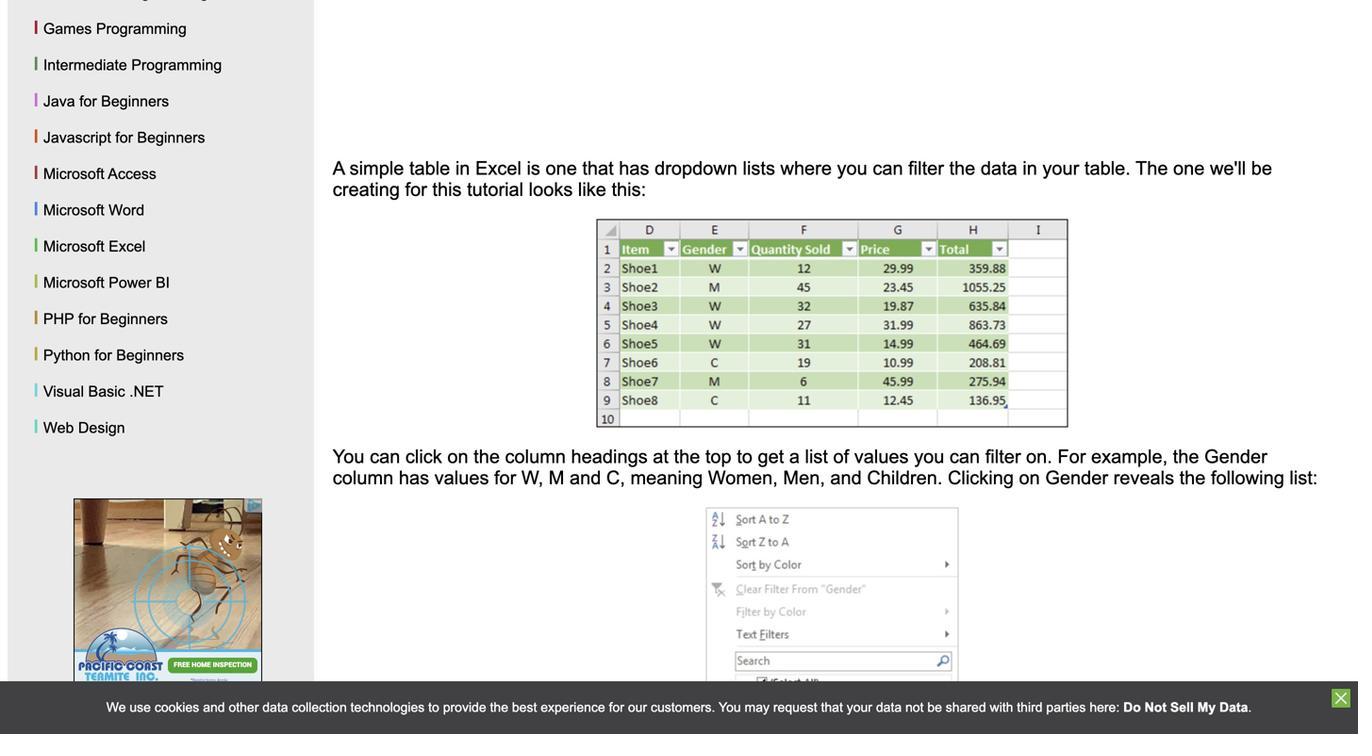 Task type: locate. For each thing, give the bounding box(es) containing it.
.
[[1248, 701, 1252, 715]]

4 | from the top
[[34, 126, 39, 147]]

can left "click"
[[370, 446, 400, 467]]

beginners inside | python for beginners
[[116, 347, 184, 364]]

1 horizontal spatial in
[[1023, 158, 1037, 179]]

one up looks
[[546, 158, 577, 179]]

1 horizontal spatial that
[[821, 701, 843, 715]]

| left javascript
[[34, 126, 39, 147]]

programming inside | games programming
[[96, 20, 187, 37]]

and down of on the bottom of the page
[[830, 468, 862, 488]]

has
[[619, 158, 649, 179], [399, 468, 429, 488]]

for right php
[[78, 311, 96, 328]]

that up like
[[582, 158, 614, 179]]

for right "java"
[[79, 93, 97, 110]]

your
[[1043, 158, 1079, 179], [847, 701, 872, 715]]

1 vertical spatial programming
[[131, 57, 222, 74]]

| microsoft word
[[34, 199, 144, 220]]

| for | microsoft power bi
[[34, 271, 39, 292]]

you up children.
[[914, 446, 945, 467]]

0 horizontal spatial that
[[582, 158, 614, 179]]

| for | intermediate programming
[[34, 53, 39, 75]]

microsoft up php
[[43, 274, 104, 291]]

clicking
[[948, 468, 1014, 488]]

on down 'on.'
[[1019, 468, 1040, 488]]

microsoft word link
[[43, 202, 144, 219]]

1 vertical spatial your
[[847, 701, 872, 715]]

beginners up .net
[[116, 347, 184, 364]]

1 | from the top
[[34, 17, 39, 38]]

in left table.
[[1023, 158, 1037, 179]]

1 vertical spatial you
[[914, 446, 945, 467]]

be for we'll
[[1251, 158, 1272, 179]]

excel up "tutorial"
[[475, 158, 522, 179]]

0 horizontal spatial you
[[837, 158, 868, 179]]

on right "click"
[[447, 446, 468, 467]]

1 horizontal spatial to
[[737, 446, 753, 467]]

java
[[43, 93, 75, 110]]

you
[[333, 446, 365, 467], [719, 701, 741, 715]]

6 | from the top
[[34, 199, 39, 220]]

data
[[981, 158, 1018, 179], [262, 701, 288, 715], [876, 701, 902, 715]]

0 horizontal spatial your
[[847, 701, 872, 715]]

you right where
[[837, 158, 868, 179]]

| down | microsoft excel
[[34, 271, 39, 292]]

1 horizontal spatial values
[[854, 446, 909, 467]]

2 horizontal spatial data
[[981, 158, 1018, 179]]

and right m on the bottom
[[570, 468, 601, 488]]

to
[[737, 446, 753, 467], [428, 701, 439, 715]]

| for | python for beginners
[[34, 344, 39, 365]]

12 | from the top
[[34, 416, 39, 438]]

beginners up access
[[137, 129, 205, 146]]

for up | visual basic .net
[[94, 347, 112, 364]]

values
[[854, 446, 909, 467], [434, 468, 489, 488]]

| left intermediate
[[34, 53, 39, 75]]

| left web
[[34, 416, 39, 438]]

your left not
[[847, 701, 872, 715]]

be for not
[[928, 701, 942, 715]]

| for | microsoft excel
[[34, 235, 39, 256]]

click
[[406, 446, 442, 467]]

programming inside | intermediate programming
[[131, 57, 222, 74]]

be right the we'll
[[1251, 158, 1272, 179]]

you inside a simple table in excel is one that has dropdown lists where you can filter the data in your table. the one we'll be creating for this tutorial looks like this:
[[837, 158, 868, 179]]

3 microsoft from the top
[[43, 238, 104, 255]]

java for beginners link
[[43, 93, 169, 110]]

| left games
[[34, 17, 39, 38]]

customers.
[[651, 701, 715, 715]]

the inside a simple table in excel is one that has dropdown lists where you can filter the data in your table. the one we'll be creating for this tutorial looks like this:
[[949, 158, 976, 179]]

on.
[[1026, 446, 1053, 467]]

4 microsoft from the top
[[43, 274, 104, 291]]

beginners inside | javascript for beginners
[[137, 129, 205, 146]]

c,
[[606, 468, 625, 488]]

list
[[805, 446, 828, 467]]

| for | javascript for beginners
[[34, 126, 39, 147]]

2 horizontal spatial and
[[830, 468, 862, 488]]

beginners for | java for beginners
[[101, 93, 169, 110]]

technologies
[[351, 701, 425, 715]]

to up women,
[[737, 446, 753, 467]]

your left table.
[[1043, 158, 1079, 179]]

programming up intermediate programming link
[[96, 20, 187, 37]]

be inside a simple table in excel is one that has dropdown lists where you can filter the data in your table. the one we'll be creating for this tutorial looks like this:
[[1251, 158, 1272, 179]]

do not sell my data link
[[1124, 701, 1248, 715]]

0 horizontal spatial one
[[546, 158, 577, 179]]

for inside the you can click on the column headings at the top to get a list of values you can filter on. for example, the gender column has values for w, m and c, meaning women, men, and children. clicking on gender reveals the following list:
[[494, 468, 516, 488]]

0 horizontal spatial filter
[[908, 158, 944, 179]]

0 horizontal spatial excel
[[109, 238, 146, 255]]

that
[[582, 158, 614, 179], [821, 701, 843, 715]]

excel inside | microsoft excel
[[109, 238, 146, 255]]

| for | microsoft word
[[34, 199, 39, 220]]

1 horizontal spatial and
[[570, 468, 601, 488]]

0 vertical spatial you
[[333, 446, 365, 467]]

has inside a simple table in excel is one that has dropdown lists where you can filter the data in your table. the one we'll be creating for this tutorial looks like this:
[[619, 158, 649, 179]]

you left may
[[719, 701, 741, 715]]

games programming link
[[43, 20, 187, 37]]

beginners for | python for beginners
[[116, 347, 184, 364]]

| left microsoft word link
[[34, 199, 39, 220]]

| left php
[[34, 308, 39, 329]]

microsoft inside | microsoft word
[[43, 202, 104, 219]]

0 vertical spatial to
[[737, 446, 753, 467]]

7 | from the top
[[34, 235, 39, 256]]

|
[[34, 17, 39, 38], [34, 53, 39, 75], [34, 90, 39, 111], [34, 126, 39, 147], [34, 162, 39, 183], [34, 199, 39, 220], [34, 235, 39, 256], [34, 271, 39, 292], [34, 308, 39, 329], [34, 344, 39, 365], [34, 380, 39, 401], [34, 416, 39, 438]]

php
[[43, 311, 74, 328]]

can up clicking
[[950, 446, 980, 467]]

beginners down power
[[100, 311, 168, 328]]

1 one from the left
[[546, 158, 577, 179]]

1 vertical spatial filter
[[985, 446, 1021, 467]]

0 vertical spatial that
[[582, 158, 614, 179]]

0 vertical spatial filter
[[908, 158, 944, 179]]

0 vertical spatial be
[[1251, 158, 1272, 179]]

for down the table at left top
[[405, 179, 427, 200]]

gender up 'following'
[[1205, 446, 1268, 467]]

w,
[[522, 468, 544, 488]]

for
[[79, 93, 97, 110], [115, 129, 133, 146], [405, 179, 427, 200], [78, 311, 96, 328], [94, 347, 112, 364], [494, 468, 516, 488], [609, 701, 624, 715]]

0 horizontal spatial to
[[428, 701, 439, 715]]

programming down games programming link
[[131, 57, 222, 74]]

1 horizontal spatial you
[[914, 446, 945, 467]]

with
[[990, 701, 1013, 715]]

1 horizontal spatial one
[[1173, 158, 1205, 179]]

9 | from the top
[[34, 308, 39, 329]]

at
[[653, 446, 669, 467]]

1 microsoft from the top
[[43, 166, 104, 183]]

8 | from the top
[[34, 271, 39, 292]]

following
[[1211, 468, 1285, 488]]

data inside a simple table in excel is one that has dropdown lists where you can filter the data in your table. the one we'll be creating for this tutorial looks like this:
[[981, 158, 1018, 179]]

11 | from the top
[[34, 380, 39, 401]]

one right the
[[1173, 158, 1205, 179]]

| visual basic .net
[[34, 380, 164, 401]]

for up access
[[115, 129, 133, 146]]

0 vertical spatial has
[[619, 158, 649, 179]]

1 horizontal spatial on
[[1019, 468, 1040, 488]]

list:
[[1290, 468, 1318, 488]]

to left provide
[[428, 701, 439, 715]]

1 horizontal spatial filter
[[985, 446, 1021, 467]]

1 horizontal spatial column
[[505, 446, 566, 467]]

| left microsoft excel link
[[34, 235, 39, 256]]

1 vertical spatial has
[[399, 468, 429, 488]]

0 vertical spatial excel
[[475, 158, 522, 179]]

0 horizontal spatial be
[[928, 701, 942, 715]]

| left microsoft access 'link'
[[34, 162, 39, 183]]

0 horizontal spatial on
[[447, 446, 468, 467]]

can right where
[[873, 158, 903, 179]]

| left visual
[[34, 380, 39, 401]]

men,
[[783, 468, 825, 488]]

web
[[43, 420, 74, 437]]

example,
[[1091, 446, 1168, 467]]

1 horizontal spatial you
[[719, 701, 741, 715]]

use
[[130, 701, 151, 715]]

values up children.
[[854, 446, 909, 467]]

0 horizontal spatial you
[[333, 446, 365, 467]]

data
[[1220, 701, 1248, 715]]

1 horizontal spatial be
[[1251, 158, 1272, 179]]

women,
[[708, 468, 778, 488]]

microsoft down | microsoft word
[[43, 238, 104, 255]]

0 horizontal spatial column
[[333, 468, 394, 488]]

and left other
[[203, 701, 225, 715]]

0 vertical spatial you
[[837, 158, 868, 179]]

column
[[505, 446, 566, 467], [333, 468, 394, 488]]

has down "click"
[[399, 468, 429, 488]]

| left python
[[34, 344, 39, 365]]

you
[[837, 158, 868, 179], [914, 446, 945, 467]]

programming for | intermediate programming
[[131, 57, 222, 74]]

javascript for beginners link
[[43, 129, 205, 146]]

1 horizontal spatial excel
[[475, 158, 522, 179]]

intermediate
[[43, 57, 127, 74]]

microsoft up | microsoft excel
[[43, 202, 104, 219]]

shared
[[946, 701, 986, 715]]

not
[[906, 701, 924, 715]]

an example of a table filter image
[[706, 508, 959, 735]]

javascript
[[43, 129, 111, 146]]

10 | from the top
[[34, 344, 39, 365]]

values down "click"
[[434, 468, 489, 488]]

to inside the you can click on the column headings at the top to get a list of values you can filter on. for example, the gender column has values for w, m and c, meaning women, men, and children. clicking on gender reveals the following list:
[[737, 446, 753, 467]]

beginners inside | java for beginners
[[101, 93, 169, 110]]

microsoft inside | microsoft excel
[[43, 238, 104, 255]]

one
[[546, 158, 577, 179], [1173, 158, 1205, 179]]

3 | from the top
[[34, 90, 39, 111]]

gender down the for
[[1045, 468, 1108, 488]]

cookies
[[155, 701, 199, 715]]

you inside the you can click on the column headings at the top to get a list of values you can filter on. for example, the gender column has values for w, m and c, meaning women, men, and children. clicking on gender reveals the following list:
[[914, 446, 945, 467]]

0 horizontal spatial in
[[455, 158, 470, 179]]

get
[[758, 446, 784, 467]]

beginners inside | php for beginners
[[100, 311, 168, 328]]

in up this
[[455, 158, 470, 179]]

1 vertical spatial be
[[928, 701, 942, 715]]

| left "java"
[[34, 90, 39, 111]]

0 vertical spatial programming
[[96, 20, 187, 37]]

2 microsoft from the top
[[43, 202, 104, 219]]

the
[[949, 158, 976, 179], [474, 446, 500, 467], [674, 446, 700, 467], [1173, 446, 1199, 467], [1180, 468, 1206, 488], [490, 701, 508, 715]]

1 horizontal spatial has
[[619, 158, 649, 179]]

for inside a simple table in excel is one that has dropdown lists where you can filter the data in your table. the one we'll be creating for this tutorial looks like this:
[[405, 179, 427, 200]]

that right request
[[821, 701, 843, 715]]

in
[[455, 158, 470, 179], [1023, 158, 1037, 179]]

1 horizontal spatial your
[[1043, 158, 1079, 179]]

for left "w,"
[[494, 468, 516, 488]]

reveals
[[1114, 468, 1174, 488]]

5 | from the top
[[34, 162, 39, 183]]

is
[[527, 158, 540, 179]]

microsoft inside the "| microsoft power bi"
[[43, 274, 104, 291]]

1 horizontal spatial can
[[873, 158, 903, 179]]

microsoft inside | microsoft access
[[43, 166, 104, 183]]

and
[[570, 468, 601, 488], [830, 468, 862, 488], [203, 701, 225, 715]]

microsoft down javascript
[[43, 166, 104, 183]]

0 horizontal spatial has
[[399, 468, 429, 488]]

be right not
[[928, 701, 942, 715]]

excel down word
[[109, 238, 146, 255]]

0 horizontal spatial can
[[370, 446, 400, 467]]

2 in from the left
[[1023, 158, 1037, 179]]

| for | microsoft access
[[34, 162, 39, 183]]

excel inside a simple table in excel is one that has dropdown lists where you can filter the data in your table. the one we'll be creating for this tutorial looks like this:
[[475, 158, 522, 179]]

beginners down intermediate programming link
[[101, 93, 169, 110]]

meaning
[[631, 468, 703, 488]]

programming
[[96, 20, 187, 37], [131, 57, 222, 74]]

not
[[1145, 701, 1167, 715]]

excel
[[475, 158, 522, 179], [109, 238, 146, 255]]

| javascript for beginners
[[34, 126, 205, 147]]

2 one from the left
[[1173, 158, 1205, 179]]

you left "click"
[[333, 446, 365, 467]]

this:
[[612, 179, 646, 200]]

0 vertical spatial your
[[1043, 158, 1079, 179]]

1 vertical spatial excel
[[109, 238, 146, 255]]

has up this:
[[619, 158, 649, 179]]

2 | from the top
[[34, 53, 39, 75]]

0 horizontal spatial values
[[434, 468, 489, 488]]



Task type: describe. For each thing, give the bounding box(es) containing it.
do
[[1124, 701, 1141, 715]]

| for | java for beginners
[[34, 90, 39, 111]]

we'll
[[1210, 158, 1246, 179]]

data turned into a table in excel image
[[597, 219, 1068, 428]]

1 vertical spatial you
[[719, 701, 741, 715]]

0 horizontal spatial data
[[262, 701, 288, 715]]

visual basic .net link
[[43, 383, 164, 400]]

1 horizontal spatial data
[[876, 701, 902, 715]]

a
[[789, 446, 800, 467]]

1 vertical spatial that
[[821, 701, 843, 715]]

children.
[[867, 468, 943, 488]]

word
[[109, 202, 144, 219]]

you can click on the column headings at the top to get a list of values you can filter on. for example, the gender column has values for w, m and c, meaning women, men, and children. clicking on gender reveals the following list:
[[333, 446, 1318, 488]]

a
[[333, 158, 344, 179]]

filter inside the you can click on the column headings at the top to get a list of values you can filter on. for example, the gender column has values for w, m and c, meaning women, men, and children. clicking on gender reveals the following list:
[[985, 446, 1021, 467]]

microsoft excel link
[[43, 238, 146, 255]]

| web design
[[34, 416, 125, 438]]

.net
[[129, 383, 164, 400]]

programming for | games programming
[[96, 20, 187, 37]]

other
[[229, 701, 259, 715]]

2 horizontal spatial can
[[950, 446, 980, 467]]

the
[[1136, 158, 1168, 179]]

microsoft for | microsoft power bi
[[43, 274, 104, 291]]

for inside | java for beginners
[[79, 93, 97, 110]]

intermediate programming link
[[43, 57, 222, 74]]

microsoft for | microsoft word
[[43, 202, 104, 219]]

creating
[[333, 179, 400, 200]]

power
[[109, 274, 151, 291]]

for inside | javascript for beginners
[[115, 129, 133, 146]]

parties
[[1046, 701, 1086, 715]]

headings
[[571, 446, 648, 467]]

this
[[432, 179, 462, 200]]

our
[[628, 701, 647, 715]]

| intermediate programming
[[34, 53, 222, 75]]

here:
[[1090, 701, 1120, 715]]

0 horizontal spatial gender
[[1045, 468, 1108, 488]]

1 vertical spatial to
[[428, 701, 439, 715]]

has inside the you can click on the column headings at the top to get a list of values you can filter on. for example, the gender column has values for w, m and c, meaning women, men, and children. clicking on gender reveals the following list:
[[399, 468, 429, 488]]

microsoft power bi link
[[43, 274, 170, 291]]

0 horizontal spatial and
[[203, 701, 225, 715]]

that inside a simple table in excel is one that has dropdown lists where you can filter the data in your table. the one we'll be creating for this tutorial looks like this:
[[582, 158, 614, 179]]

| games programming
[[34, 17, 187, 38]]

you inside the you can click on the column headings at the top to get a list of values you can filter on. for example, the gender column has values for w, m and c, meaning women, men, and children. clicking on gender reveals the following list:
[[333, 446, 365, 467]]

| for | visual basic .net
[[34, 380, 39, 401]]

your inside a simple table in excel is one that has dropdown lists where you can filter the data in your table. the one we'll be creating for this tutorial looks like this:
[[1043, 158, 1079, 179]]

tutorial
[[467, 179, 524, 200]]

beginners for | php for beginners
[[100, 311, 168, 328]]

visual
[[43, 383, 84, 400]]

looks
[[529, 179, 573, 200]]

for inside | python for beginners
[[94, 347, 112, 364]]

| python for beginners
[[34, 344, 184, 365]]

experience
[[541, 701, 605, 715]]

a simple table in excel is one that has dropdown lists where you can filter the data in your table. the one we'll be creating for this tutorial looks like this:
[[333, 158, 1272, 200]]

bi
[[156, 274, 170, 291]]

simple
[[350, 158, 404, 179]]

dropdown
[[655, 158, 738, 179]]

access
[[108, 166, 156, 183]]

design
[[78, 420, 125, 437]]

microsoft for | microsoft access
[[43, 166, 104, 183]]

beginners for | javascript for beginners
[[137, 129, 205, 146]]

provide
[[443, 701, 486, 715]]

games
[[43, 20, 92, 37]]

| microsoft access
[[34, 162, 156, 183]]

| java for beginners
[[34, 90, 169, 111]]

microsoft for | microsoft excel
[[43, 238, 104, 255]]

we
[[106, 701, 126, 715]]

| for | php for beginners
[[34, 308, 39, 329]]

for inside | php for beginners
[[78, 311, 96, 328]]

of
[[833, 446, 849, 467]]

web design link
[[43, 420, 125, 437]]

| for | web design
[[34, 416, 39, 438]]

1 horizontal spatial gender
[[1205, 446, 1268, 467]]

like
[[578, 179, 606, 200]]

| for | games programming
[[34, 17, 39, 38]]

third
[[1017, 701, 1043, 715]]

my
[[1198, 701, 1216, 715]]

table.
[[1085, 158, 1131, 179]]

request
[[773, 701, 817, 715]]

table
[[409, 158, 450, 179]]

| php for beginners
[[34, 308, 168, 329]]

| microsoft excel
[[34, 235, 146, 256]]

php for beginners link
[[43, 311, 168, 328]]

filter inside a simple table in excel is one that has dropdown lists where you can filter the data in your table. the one we'll be creating for this tutorial looks like this:
[[908, 158, 944, 179]]

| microsoft power bi
[[34, 271, 170, 292]]

basic
[[88, 383, 125, 400]]

python
[[43, 347, 90, 364]]

may
[[745, 701, 770, 715]]

best
[[512, 701, 537, 715]]

where
[[781, 158, 832, 179]]

can inside a simple table in excel is one that has dropdown lists where you can filter the data in your table. the one we'll be creating for this tutorial looks like this:
[[873, 158, 903, 179]]

we use cookies and other data collection technologies to provide the best experience for our customers. you may request that your data not be shared with third parties here: do not sell my data .
[[106, 701, 1252, 715]]

m
[[549, 468, 564, 488]]

python for beginners link
[[43, 347, 184, 364]]

for left our
[[609, 701, 624, 715]]

lists
[[743, 158, 775, 179]]

for
[[1058, 446, 1086, 467]]

1 in from the left
[[455, 158, 470, 179]]

sell
[[1170, 701, 1194, 715]]

collection
[[292, 701, 347, 715]]



Task type: vqa. For each thing, say whether or not it's contained in the screenshot.
C#
no



